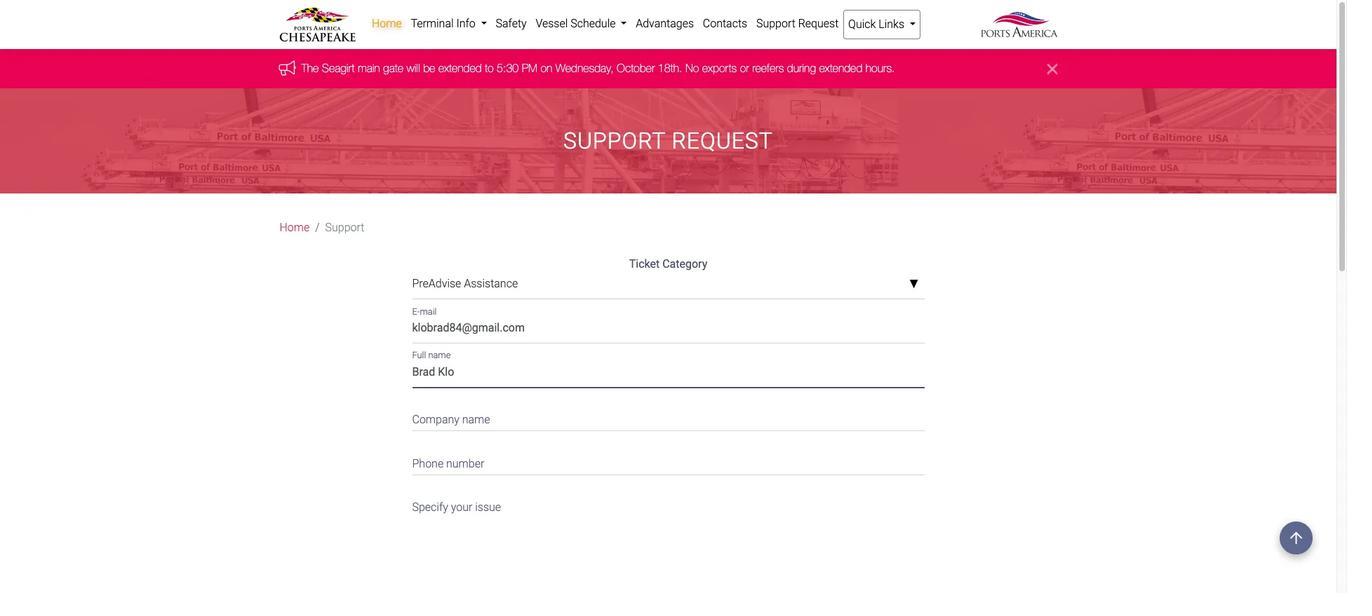 Task type: vqa. For each thing, say whether or not it's contained in the screenshot.
left extended
yes



Task type: describe. For each thing, give the bounding box(es) containing it.
1 vertical spatial home
[[280, 221, 310, 235]]

on
[[541, 62, 553, 75]]

issue
[[475, 501, 501, 515]]

1 vertical spatial home link
[[280, 220, 310, 237]]

contacts link
[[699, 10, 752, 38]]

ticket category
[[630, 258, 708, 271]]

company
[[412, 413, 460, 427]]

advantages
[[636, 17, 694, 30]]

terminal info link
[[406, 10, 492, 38]]

0 vertical spatial support
[[757, 17, 796, 30]]

close image
[[1048, 61, 1058, 77]]

assistance
[[464, 278, 518, 291]]

links
[[879, 18, 905, 31]]

vessel schedule link
[[531, 10, 632, 38]]

terminal info
[[411, 17, 479, 30]]

contacts
[[703, 17, 748, 30]]

Company name text field
[[412, 405, 925, 432]]

phone number
[[412, 457, 485, 471]]

name for company name
[[462, 413, 490, 427]]

ticket
[[630, 258, 660, 271]]

e-
[[412, 307, 420, 317]]

2 extended from the left
[[820, 62, 863, 75]]

0 vertical spatial home link
[[368, 10, 406, 38]]

1 vertical spatial request
[[672, 128, 774, 155]]

to
[[485, 62, 494, 75]]

exports
[[703, 62, 737, 75]]

main
[[358, 62, 380, 75]]

e-mail
[[412, 307, 437, 317]]

hours.
[[866, 62, 895, 75]]

0 vertical spatial support request
[[757, 17, 839, 30]]

specify your issue
[[412, 501, 501, 515]]

1 vertical spatial support request
[[564, 128, 774, 155]]

vessel
[[536, 17, 568, 30]]

go to top image
[[1281, 522, 1314, 555]]

name for full name
[[429, 351, 451, 361]]

category
[[663, 258, 708, 271]]

support request link
[[752, 10, 844, 38]]

full name
[[412, 351, 451, 361]]

quick links link
[[844, 10, 921, 39]]

be
[[423, 62, 436, 75]]



Task type: locate. For each thing, give the bounding box(es) containing it.
phone
[[412, 457, 444, 471]]

advantages link
[[632, 10, 699, 38]]

extended left to
[[439, 62, 482, 75]]

E-mail email field
[[412, 317, 925, 344]]

1 horizontal spatial request
[[799, 17, 839, 30]]

name right "company"
[[462, 413, 490, 427]]

extended right during
[[820, 62, 863, 75]]

gate
[[383, 62, 404, 75]]

0 vertical spatial home
[[372, 17, 402, 30]]

Full name text field
[[412, 361, 925, 388]]

1 extended from the left
[[439, 62, 482, 75]]

0 horizontal spatial home
[[280, 221, 310, 235]]

1 horizontal spatial support
[[564, 128, 666, 155]]

pm
[[522, 62, 538, 75]]

number
[[447, 457, 485, 471]]

1 vertical spatial name
[[462, 413, 490, 427]]

the
[[302, 62, 319, 75]]

no
[[686, 62, 700, 75]]

1 horizontal spatial home link
[[368, 10, 406, 38]]

terminal
[[411, 17, 454, 30]]

specify
[[412, 501, 448, 515]]

the seagirt main gate will be extended to 5:30 pm on wednesday, october 18th.  no exports or reefers during extended hours. alert
[[0, 49, 1337, 89]]

will
[[407, 62, 420, 75]]

2 horizontal spatial support
[[757, 17, 796, 30]]

0 vertical spatial request
[[799, 17, 839, 30]]

5:30
[[497, 62, 519, 75]]

schedule
[[571, 17, 616, 30]]

home link
[[368, 10, 406, 38], [280, 220, 310, 237]]

safety link
[[492, 10, 531, 38]]

preadvise
[[412, 278, 462, 291]]

0 horizontal spatial request
[[672, 128, 774, 155]]

mail
[[420, 307, 437, 317]]

name
[[429, 351, 451, 361], [462, 413, 490, 427]]

1 vertical spatial support
[[564, 128, 666, 155]]

0 horizontal spatial name
[[429, 351, 451, 361]]

extended
[[439, 62, 482, 75], [820, 62, 863, 75]]

0 horizontal spatial extended
[[439, 62, 482, 75]]

quick links
[[849, 18, 908, 31]]

company name
[[412, 413, 490, 427]]

0 horizontal spatial support
[[325, 221, 365, 235]]

quick
[[849, 18, 876, 31]]

vessel schedule
[[536, 17, 619, 30]]

▼
[[910, 279, 919, 291]]

request
[[799, 17, 839, 30], [672, 128, 774, 155]]

1 horizontal spatial name
[[462, 413, 490, 427]]

2 vertical spatial support
[[325, 221, 365, 235]]

october
[[617, 62, 655, 75]]

reefers
[[753, 62, 784, 75]]

full
[[412, 351, 426, 361]]

1 horizontal spatial home
[[372, 17, 402, 30]]

support
[[757, 17, 796, 30], [564, 128, 666, 155], [325, 221, 365, 235]]

or
[[740, 62, 750, 75]]

1 horizontal spatial extended
[[820, 62, 863, 75]]

support request
[[757, 17, 839, 30], [564, 128, 774, 155]]

18th.
[[658, 62, 683, 75]]

Specify your issue text field
[[412, 493, 925, 594]]

Phone number text field
[[412, 449, 925, 476]]

name right full
[[429, 351, 451, 361]]

bullhorn image
[[279, 60, 302, 76]]

home
[[372, 17, 402, 30], [280, 221, 310, 235]]

info
[[457, 17, 476, 30]]

your
[[451, 501, 473, 515]]

0 vertical spatial name
[[429, 351, 451, 361]]

safety
[[496, 17, 527, 30]]

0 horizontal spatial home link
[[280, 220, 310, 237]]

during
[[788, 62, 816, 75]]

the seagirt main gate will be extended to 5:30 pm on wednesday, october 18th.  no exports or reefers during extended hours. link
[[302, 62, 895, 75]]

preadvise assistance
[[412, 278, 518, 291]]

the seagirt main gate will be extended to 5:30 pm on wednesday, october 18th.  no exports or reefers during extended hours.
[[302, 62, 895, 75]]

wednesday,
[[556, 62, 614, 75]]

seagirt
[[322, 62, 355, 75]]



